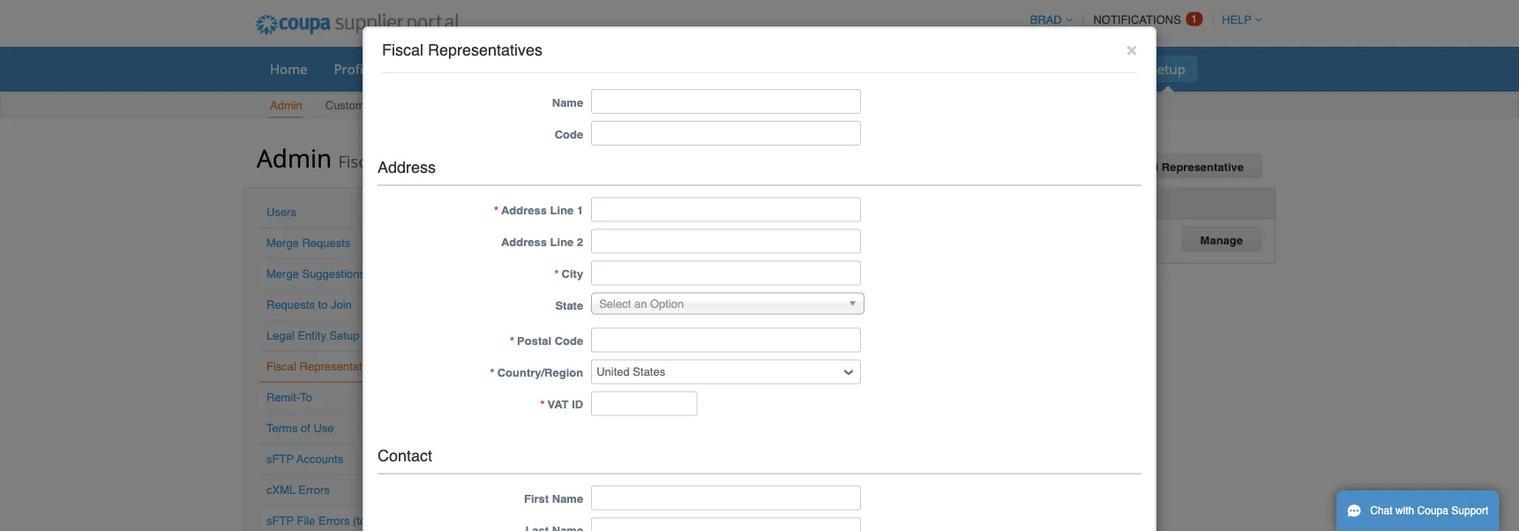 Task type: locate. For each thing, give the bounding box(es) containing it.
code right postal
[[555, 335, 584, 348]]

2 merge from the top
[[267, 267, 299, 281]]

0 vertical spatial id
[[735, 197, 746, 210]]

sftp up cxml on the bottom of the page
[[267, 453, 294, 466]]

0 vertical spatial representatives
[[428, 41, 543, 59]]

sftp inside sftp file errors (to
[[267, 515, 294, 528]]

1 sftp from the top
[[267, 453, 294, 466]]

address down the customer setup link
[[378, 158, 436, 176]]

sftp accounts
[[267, 453, 344, 466]]

* for * country/region
[[490, 366, 495, 380]]

vat
[[548, 398, 569, 411]]

2 sftp from the top
[[267, 515, 294, 528]]

fiscal representatives down legal entity setup link on the left bottom
[[267, 360, 383, 373]]

fiscal
[[382, 41, 424, 59], [338, 150, 379, 172], [1127, 161, 1159, 174], [267, 360, 297, 373]]

merge requests link
[[267, 237, 351, 250]]

* for * vat id
[[541, 398, 545, 411]]

0 vertical spatial address
[[378, 158, 436, 176]]

1 horizontal spatial setup
[[378, 99, 408, 112]]

setup right the ×
[[1151, 60, 1186, 78]]

0 vertical spatial line
[[550, 204, 574, 217]]

setup
[[1151, 60, 1186, 78], [378, 99, 408, 112], [330, 329, 360, 342]]

*
[[494, 204, 499, 217], [555, 268, 559, 281], [510, 335, 515, 348], [490, 366, 495, 380], [541, 398, 545, 411]]

* for * address line 1
[[494, 204, 499, 217]]

admin for admin fiscal representatives
[[257, 141, 332, 174]]

* for * city
[[555, 268, 559, 281]]

1 vertical spatial name
[[552, 492, 584, 506]]

chat
[[1371, 505, 1393, 517]]

fiscal representatives up orders
[[382, 41, 543, 59]]

* vat id
[[541, 398, 584, 411]]

country/region down postal
[[498, 366, 584, 380]]

1 vertical spatial country/region
[[498, 366, 584, 380]]

First Name text field
[[592, 486, 862, 511]]

merge
[[267, 237, 299, 250], [267, 267, 299, 281]]

name
[[552, 96, 584, 109], [552, 492, 584, 506]]

address line 2
[[501, 236, 584, 249]]

setup down join
[[330, 329, 360, 342]]

admin
[[270, 99, 303, 112], [257, 141, 332, 174]]

2 horizontal spatial setup
[[1151, 60, 1186, 78]]

customer setup link
[[325, 95, 409, 118]]

select
[[599, 298, 631, 311]]

tax up ie1234567t
[[713, 197, 731, 210]]

errors
[[299, 484, 330, 497], [319, 515, 350, 528]]

admin inside "link"
[[270, 99, 303, 112]]

fiscal down the customer setup link
[[338, 150, 379, 172]]

sftp accounts link
[[267, 453, 344, 466]]

× button
[[1127, 38, 1138, 60]]

of
[[301, 422, 311, 435]]

None text field
[[592, 261, 862, 286], [592, 392, 698, 416], [592, 261, 862, 286], [592, 392, 698, 416]]

(to
[[353, 515, 366, 528]]

0 vertical spatial admin
[[270, 99, 303, 112]]

0 vertical spatial sftp
[[267, 453, 294, 466]]

0 vertical spatial name
[[552, 96, 584, 109]]

add fiscal representative link
[[1083, 154, 1263, 179]]

2 code from the top
[[555, 335, 584, 348]]

0 horizontal spatial id
[[572, 398, 584, 411]]

id
[[735, 197, 746, 210], [572, 398, 584, 411]]

support
[[1452, 505, 1489, 517]]

line left 1
[[550, 204, 574, 217]]

1 horizontal spatial tax
[[907, 197, 926, 210]]

name right the first
[[552, 492, 584, 506]]

1 merge from the top
[[267, 237, 299, 250]]

united
[[547, 228, 580, 241]]

errors left (to
[[319, 515, 350, 528]]

sourcing link
[[981, 56, 1058, 82]]

fiscal right the add
[[1127, 161, 1159, 174]]

add-
[[1073, 60, 1102, 78]]

fiscal inside add fiscal representative link
[[1127, 161, 1159, 174]]

2 vertical spatial address
[[501, 236, 547, 249]]

×
[[1127, 38, 1138, 60]]

1 horizontal spatial id
[[735, 197, 746, 210]]

suggestions
[[302, 267, 365, 281]]

2 vertical spatial representatives
[[300, 360, 383, 373]]

1 vertical spatial requests
[[267, 298, 315, 312]]

code
[[555, 127, 584, 141], [555, 335, 584, 348]]

registrations
[[929, 197, 1002, 210]]

id right "vat"
[[572, 398, 584, 411]]

0 vertical spatial requests
[[302, 237, 351, 250]]

tax right associated
[[907, 197, 926, 210]]

0 horizontal spatial tax
[[713, 197, 731, 210]]

terms
[[267, 422, 298, 435]]

admin down home link
[[270, 99, 303, 112]]

1 vertical spatial id
[[572, 398, 584, 411]]

admin down admin "link"
[[257, 141, 332, 174]]

option
[[651, 298, 684, 311]]

Name text field
[[592, 89, 862, 114]]

legal entity setup link
[[267, 329, 360, 342]]

customer
[[325, 99, 375, 112]]

customer setup
[[325, 99, 408, 112]]

address
[[378, 158, 436, 176], [501, 204, 547, 217], [501, 236, 547, 249]]

0 vertical spatial code
[[555, 127, 584, 141]]

code down sheets on the top left of the page
[[555, 127, 584, 141]]

entity
[[298, 329, 327, 342]]

first name
[[524, 492, 584, 506]]

orders link
[[389, 56, 455, 82]]

1 name from the top
[[552, 96, 584, 109]]

0 vertical spatial setup
[[1151, 60, 1186, 78]]

catalogs
[[749, 60, 801, 78]]

requests up suggestions on the bottom left
[[302, 237, 351, 250]]

terms of use
[[267, 422, 334, 435]]

setup right customer
[[378, 99, 408, 112]]

merge suggestions
[[267, 267, 365, 281]]

1 vertical spatial code
[[555, 335, 584, 348]]

sftp for sftp file errors (to
[[267, 515, 294, 528]]

users
[[267, 206, 297, 219]]

address up address line 2
[[501, 204, 547, 217]]

add-ons
[[1073, 60, 1124, 78]]

line left 2
[[550, 236, 574, 249]]

requests to join link
[[267, 298, 352, 312]]

manage
[[1201, 234, 1244, 247]]

merge down merge requests link
[[267, 267, 299, 281]]

tax
[[713, 197, 731, 210], [907, 197, 926, 210]]

fiscal representatives
[[382, 41, 543, 59], [267, 360, 383, 373]]

country/region
[[547, 197, 633, 210], [498, 366, 584, 380]]

1 vertical spatial merge
[[267, 267, 299, 281]]

None text field
[[592, 197, 862, 222], [592, 328, 862, 353], [592, 197, 862, 222], [592, 328, 862, 353]]

errors down accounts
[[299, 484, 330, 497]]

1 vertical spatial errors
[[319, 515, 350, 528]]

address down * address line 1 on the left
[[501, 236, 547, 249]]

id up ie1234567t
[[735, 197, 746, 210]]

requests
[[302, 237, 351, 250], [267, 298, 315, 312]]

name down sheets on the top left of the page
[[552, 96, 584, 109]]

sftp left 'file'
[[267, 515, 294, 528]]

0 horizontal spatial setup
[[330, 329, 360, 342]]

sheets
[[553, 60, 594, 78]]

1 vertical spatial sftp
[[267, 515, 294, 528]]

* address line 1
[[494, 204, 584, 217]]

1 vertical spatial representatives
[[383, 150, 503, 172]]

0 vertical spatial merge
[[267, 237, 299, 250]]

setup link
[[1139, 56, 1198, 82]]

manage link
[[1182, 227, 1262, 252]]

1 line from the top
[[550, 204, 574, 217]]

representatives
[[428, 41, 543, 59], [383, 150, 503, 172], [300, 360, 383, 373]]

2 tax from the left
[[907, 197, 926, 210]]

merge for merge suggestions
[[267, 267, 299, 281]]

requests left to at the left of the page
[[267, 298, 315, 312]]

associated tax registrations
[[842, 197, 1002, 210]]

performance
[[886, 60, 966, 78]]

1 vertical spatial admin
[[257, 141, 332, 174]]

first
[[524, 492, 549, 506]]

file
[[297, 515, 315, 528]]

merge down users
[[267, 237, 299, 250]]

2 vertical spatial setup
[[330, 329, 360, 342]]

1 vertical spatial line
[[550, 236, 574, 249]]

terms of use link
[[267, 422, 334, 435]]

admin fiscal representatives
[[257, 141, 503, 174]]

home
[[270, 60, 308, 78]]

country/region up united states
[[547, 197, 633, 210]]



Task type: describe. For each thing, give the bounding box(es) containing it.
invoices
[[672, 60, 722, 78]]

0 vertical spatial errors
[[299, 484, 330, 497]]

profile
[[334, 60, 374, 78]]

chat with coupa support
[[1371, 505, 1489, 517]]

fiscal up orders
[[382, 41, 424, 59]]

add fiscal representative
[[1101, 161, 1245, 174]]

use
[[314, 422, 334, 435]]

profile link
[[323, 56, 386, 82]]

united states
[[547, 228, 616, 241]]

postal
[[517, 335, 552, 348]]

join
[[331, 298, 352, 312]]

requests to join
[[267, 298, 352, 312]]

merge suggestions link
[[267, 267, 365, 281]]

users link
[[267, 206, 297, 219]]

to
[[300, 391, 312, 404]]

* country/region
[[490, 366, 584, 380]]

setup inside "link"
[[1151, 60, 1186, 78]]

* for * postal code
[[510, 335, 515, 348]]

cxml
[[267, 484, 296, 497]]

fiscal down legal
[[267, 360, 297, 373]]

to
[[318, 298, 328, 312]]

orders
[[401, 60, 444, 78]]

associated
[[842, 197, 903, 210]]

coupa supplier portal image
[[244, 3, 471, 47]]

* postal code
[[510, 335, 584, 348]]

errors inside sftp file errors (to
[[319, 515, 350, 528]]

coupa
[[1418, 505, 1449, 517]]

cxml errors link
[[267, 484, 330, 497]]

2
[[577, 236, 584, 249]]

service/time sheets
[[470, 60, 594, 78]]

1 code from the top
[[555, 127, 584, 141]]

Code text field
[[592, 121, 862, 145]]

remit-to
[[267, 391, 312, 404]]

add-ons link
[[1061, 56, 1136, 82]]

cxml errors
[[267, 484, 330, 497]]

business
[[828, 60, 882, 78]]

chat with coupa support button
[[1337, 491, 1500, 531]]

representative
[[1162, 161, 1245, 174]]

accounts
[[297, 453, 344, 466]]

select an option
[[599, 298, 684, 311]]

sftp file errors (to link
[[267, 515, 366, 531]]

fiscal representatives link
[[267, 360, 383, 373]]

admin link
[[269, 95, 304, 118]]

remit-to link
[[267, 391, 312, 404]]

invoices link
[[661, 56, 734, 82]]

asn
[[620, 60, 646, 78]]

2 line from the top
[[550, 236, 574, 249]]

1 tax from the left
[[713, 197, 731, 210]]

with
[[1396, 505, 1415, 517]]

merge requests
[[267, 237, 351, 250]]

1 vertical spatial address
[[501, 204, 547, 217]]

ie1234567t
[[712, 228, 775, 241]]

add
[[1101, 161, 1123, 174]]

legal entity setup
[[267, 329, 360, 342]]

0 vertical spatial fiscal representatives
[[382, 41, 543, 59]]

an
[[635, 298, 647, 311]]

select an option link
[[592, 293, 865, 315]]

state
[[556, 299, 584, 313]]

remit-
[[267, 391, 300, 404]]

address for address line 2
[[501, 236, 547, 249]]

home link
[[259, 56, 319, 82]]

catalogs link
[[737, 56, 813, 82]]

business performance link
[[816, 56, 978, 82]]

service/time
[[470, 60, 549, 78]]

service/time sheets link
[[459, 56, 605, 82]]

sftp for sftp accounts
[[267, 453, 294, 466]]

1 vertical spatial setup
[[378, 99, 408, 112]]

representatives inside admin fiscal representatives
[[383, 150, 503, 172]]

* city
[[555, 268, 584, 281]]

Address Line 2 text field
[[592, 229, 862, 254]]

legal
[[267, 329, 295, 342]]

1
[[577, 204, 584, 217]]

0 vertical spatial country/region
[[547, 197, 633, 210]]

merge for merge requests
[[267, 237, 299, 250]]

contact
[[378, 447, 433, 465]]

fiscal inside admin fiscal representatives
[[338, 150, 379, 172]]

address for address
[[378, 158, 436, 176]]

ons
[[1102, 60, 1124, 78]]

2 name from the top
[[552, 492, 584, 506]]

sourcing
[[993, 60, 1046, 78]]

sftp file errors (to
[[267, 515, 366, 531]]

city
[[562, 268, 584, 281]]

business performance
[[828, 60, 966, 78]]

1 vertical spatial fiscal representatives
[[267, 360, 383, 373]]

asn link
[[609, 56, 657, 82]]

states
[[583, 228, 616, 241]]

admin for admin
[[270, 99, 303, 112]]

tax id
[[713, 197, 746, 210]]

Last Name text field
[[592, 518, 862, 531]]



Task type: vqa. For each thing, say whether or not it's contained in the screenshot.
12:03
no



